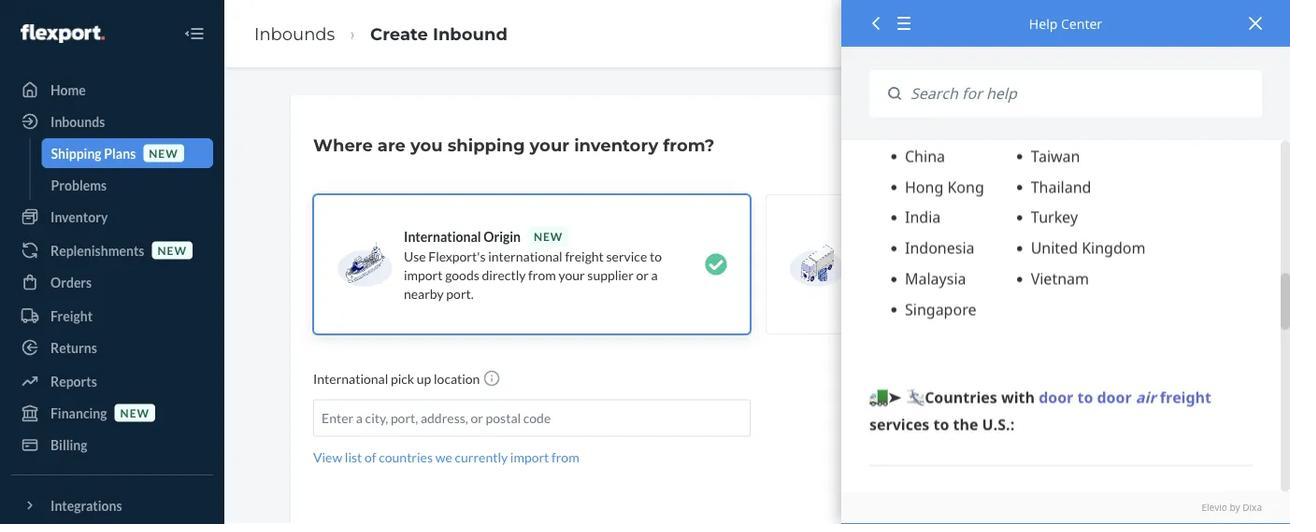 Task type: vqa. For each thing, say whether or not it's contained in the screenshot.
'day'
no



Task type: describe. For each thing, give the bounding box(es) containing it.
service
[[607, 248, 647, 264]]

1 vertical spatial a
[[356, 411, 363, 427]]

use flexport's international freight service to import goods directly from your supplier or a nearby port.
[[404, 248, 662, 302]]

international for international pick up location
[[313, 371, 388, 387]]

financing
[[51, 405, 107, 421]]

from up the
[[1101, 257, 1129, 273]]

trucking
[[1017, 238, 1065, 254]]

orders link
[[11, 268, 213, 297]]

shipping
[[51, 145, 102, 161]]

location
[[434, 371, 480, 387]]

enter a city, port, address, or postal code
[[322, 411, 551, 427]]

nearby
[[404, 286, 444, 302]]

create inbound link
[[370, 23, 508, 44]]

international for international origin
[[404, 229, 481, 245]]

list
[[345, 450, 362, 466]]

products
[[1047, 257, 1098, 273]]

in
[[1100, 275, 1110, 291]]

are
[[378, 135, 406, 155]]

inventory
[[51, 209, 108, 225]]

origin for international
[[484, 229, 521, 245]]

center
[[1062, 14, 1103, 32]]

international
[[488, 248, 563, 264]]

ship
[[946, 275, 970, 291]]

domestic
[[857, 219, 913, 235]]

carrier
[[913, 257, 952, 273]]

a inside use flexport's international freight service to import goods directly from your supplier or a nearby port.
[[652, 267, 658, 283]]

international origin
[[404, 229, 521, 245]]

where
[[313, 135, 373, 155]]

problems link
[[42, 170, 213, 200]]

inbounds inside 'breadcrumbs' navigation
[[254, 23, 335, 44]]

port.
[[446, 286, 474, 302]]

or inside use flexport's international freight service to import goods directly from your supplier or a nearby port.
[[636, 267, 649, 283]]

help center
[[1030, 14, 1103, 32]]

any
[[857, 275, 877, 291]]

inventory
[[574, 135, 659, 155]]

from right the parcel
[[1010, 275, 1038, 291]]

inbound
[[433, 23, 508, 44]]

to inside domestic origin use flexport's extensive us trucking network or your own carrier to inbound your products from any location, or ship parcel from anywhere in the world
[[954, 257, 966, 273]]

import for from
[[511, 450, 549, 466]]

billing link
[[11, 430, 213, 460]]

new for financing
[[120, 406, 150, 420]]

or down carrier
[[931, 275, 944, 291]]

returns link
[[11, 333, 213, 363]]

address,
[[421, 411, 468, 427]]

port,
[[391, 411, 418, 427]]

city,
[[365, 411, 388, 427]]

inbound
[[969, 257, 1016, 273]]

we
[[436, 450, 452, 466]]

view
[[313, 450, 342, 466]]

from?
[[663, 135, 715, 155]]

shipping
[[448, 135, 525, 155]]

directly
[[482, 267, 526, 283]]

enter
[[322, 411, 354, 427]]

supplier
[[588, 267, 634, 283]]

orders
[[51, 275, 92, 290]]

elevio
[[1202, 502, 1228, 515]]

new for international origin
[[534, 230, 563, 243]]

shipping plans
[[51, 145, 136, 161]]

inventory link
[[11, 202, 213, 232]]

home link
[[11, 75, 213, 105]]

new for shipping plans
[[149, 146, 178, 160]]

extensive
[[941, 238, 995, 254]]

create
[[370, 23, 428, 44]]

integrations button
[[11, 491, 213, 521]]

home
[[51, 82, 86, 98]]

billing
[[51, 437, 87, 453]]

new for replenishments
[[158, 244, 187, 257]]

by
[[1230, 502, 1241, 515]]

view list of countries we currently import from
[[313, 450, 580, 466]]



Task type: locate. For each thing, give the bounding box(es) containing it.
new up orders link
[[158, 244, 187, 257]]

close navigation image
[[183, 22, 206, 45]]

your inside use flexport's international freight service to import goods directly from your supplier or a nearby port.
[[559, 267, 585, 283]]

you
[[411, 135, 443, 155]]

returns
[[51, 340, 97, 356]]

international
[[404, 229, 481, 245], [313, 371, 388, 387]]

0 vertical spatial international
[[404, 229, 481, 245]]

1 horizontal spatial inbounds link
[[254, 23, 335, 44]]

0 horizontal spatial a
[[356, 411, 363, 427]]

1 vertical spatial import
[[511, 450, 549, 466]]

1 horizontal spatial inbounds
[[254, 23, 335, 44]]

freight
[[565, 248, 604, 264]]

origin up international
[[484, 229, 521, 245]]

import inside use flexport's international freight service to import goods directly from your supplier or a nearby port.
[[404, 267, 443, 283]]

1 horizontal spatial use
[[857, 238, 879, 254]]

or down service
[[636, 267, 649, 283]]

import inside 'button'
[[511, 450, 549, 466]]

new
[[149, 146, 178, 160], [534, 230, 563, 243], [158, 244, 187, 257], [120, 406, 150, 420]]

Search search field
[[902, 70, 1263, 117]]

to
[[650, 248, 662, 264], [954, 257, 966, 273]]

1 horizontal spatial a
[[652, 267, 658, 283]]

check circle image
[[705, 253, 728, 276]]

1 vertical spatial inbounds
[[51, 114, 105, 130]]

create inbound
[[370, 23, 508, 44]]

use inside domestic origin use flexport's extensive us trucking network or your own carrier to inbound your products from any location, or ship parcel from anywhere in the world
[[857, 238, 879, 254]]

of
[[365, 450, 377, 466]]

or right 'network'
[[1118, 238, 1131, 254]]

a left city,
[[356, 411, 363, 427]]

0 horizontal spatial origin
[[484, 229, 521, 245]]

0 vertical spatial a
[[652, 267, 658, 283]]

dixa
[[1243, 502, 1263, 515]]

freight
[[51, 308, 93, 324]]

code
[[524, 411, 551, 427]]

countries
[[379, 450, 433, 466]]

international up enter
[[313, 371, 388, 387]]

international pick up location
[[313, 371, 483, 387]]

reports link
[[11, 367, 213, 397]]

use down domestic
[[857, 238, 879, 254]]

inbounds link
[[254, 23, 335, 44], [11, 107, 213, 137]]

from
[[1101, 257, 1129, 273], [529, 267, 556, 283], [1010, 275, 1038, 291], [552, 450, 580, 466]]

1 horizontal spatial import
[[511, 450, 549, 466]]

location,
[[880, 275, 929, 291]]

reports
[[51, 374, 97, 390]]

to inside use flexport's international freight service to import goods directly from your supplier or a nearby port.
[[650, 248, 662, 264]]

freight link
[[11, 301, 213, 331]]

the
[[1113, 275, 1132, 291]]

inbounds
[[254, 23, 335, 44], [51, 114, 105, 130]]

0 horizontal spatial use
[[404, 248, 426, 264]]

a
[[652, 267, 658, 283], [356, 411, 363, 427]]

0 vertical spatial import
[[404, 267, 443, 283]]

your down trucking
[[1018, 257, 1045, 273]]

from down international
[[529, 267, 556, 283]]

use inside use flexport's international freight service to import goods directly from your supplier or a nearby port.
[[404, 248, 426, 264]]

import down code
[[511, 450, 549, 466]]

1 vertical spatial international
[[313, 371, 388, 387]]

elevio by dixa link
[[870, 502, 1263, 515]]

international up the flexport's
[[404, 229, 481, 245]]

your
[[530, 135, 570, 155], [857, 257, 883, 273], [1018, 257, 1045, 273], [559, 267, 585, 283]]

or left postal
[[471, 411, 483, 427]]

postal
[[486, 411, 521, 427]]

import for goods
[[404, 267, 443, 283]]

your up any
[[857, 257, 883, 273]]

origin inside domestic origin use flexport's extensive us trucking network or your own carrier to inbound your products from any location, or ship parcel from anywhere in the world
[[915, 219, 952, 235]]

breadcrumbs navigation
[[239, 6, 523, 61]]

0 horizontal spatial international
[[313, 371, 388, 387]]

integrations
[[51, 498, 122, 514]]

0 horizontal spatial to
[[650, 248, 662, 264]]

plans
[[104, 145, 136, 161]]

import
[[404, 267, 443, 283], [511, 450, 549, 466]]

help
[[1030, 14, 1058, 32]]

new up international
[[534, 230, 563, 243]]

to right service
[[650, 248, 662, 264]]

flexport logo image
[[21, 24, 105, 43]]

network
[[1067, 238, 1116, 254]]

import up nearby
[[404, 267, 443, 283]]

use up nearby
[[404, 248, 426, 264]]

0 horizontal spatial import
[[404, 267, 443, 283]]

problems
[[51, 177, 107, 193]]

1 horizontal spatial international
[[404, 229, 481, 245]]

goods
[[445, 267, 480, 283]]

1 horizontal spatial to
[[954, 257, 966, 273]]

flexport's
[[429, 248, 486, 264]]

pick
[[391, 371, 414, 387]]

0 vertical spatial inbounds link
[[254, 23, 335, 44]]

from inside use flexport's international freight service to import goods directly from your supplier or a nearby port.
[[529, 267, 556, 283]]

world
[[857, 294, 890, 310]]

replenishments
[[51, 243, 144, 259]]

0 vertical spatial inbounds
[[254, 23, 335, 44]]

domestic origin use flexport's extensive us trucking network or your own carrier to inbound your products from any location, or ship parcel from anywhere in the world
[[857, 219, 1132, 310]]

anywhere
[[1041, 275, 1097, 291]]

flexport's
[[881, 238, 938, 254]]

currently
[[455, 450, 508, 466]]

1 horizontal spatial origin
[[915, 219, 952, 235]]

use
[[857, 238, 879, 254], [404, 248, 426, 264]]

your right shipping
[[530, 135, 570, 155]]

parcel
[[972, 275, 1008, 291]]

new right plans
[[149, 146, 178, 160]]

origin up flexport's on the top of the page
[[915, 219, 952, 235]]

1 vertical spatial inbounds link
[[11, 107, 213, 137]]

a right supplier
[[652, 267, 658, 283]]

inbounds link inside 'breadcrumbs' navigation
[[254, 23, 335, 44]]

view list of countries we currently import from button
[[313, 448, 580, 467]]

own
[[886, 257, 910, 273]]

us
[[998, 238, 1014, 254]]

up
[[417, 371, 431, 387]]

new down reports link
[[120, 406, 150, 420]]

elevio by dixa
[[1202, 502, 1263, 515]]

where are you shipping your inventory from?
[[313, 135, 715, 155]]

origin
[[915, 219, 952, 235], [484, 229, 521, 245]]

0 horizontal spatial inbounds
[[51, 114, 105, 130]]

to up ship
[[954, 257, 966, 273]]

from right currently
[[552, 450, 580, 466]]

0 horizontal spatial inbounds link
[[11, 107, 213, 137]]

from inside 'button'
[[552, 450, 580, 466]]

origin for domestic
[[915, 219, 952, 235]]

your down freight
[[559, 267, 585, 283]]



